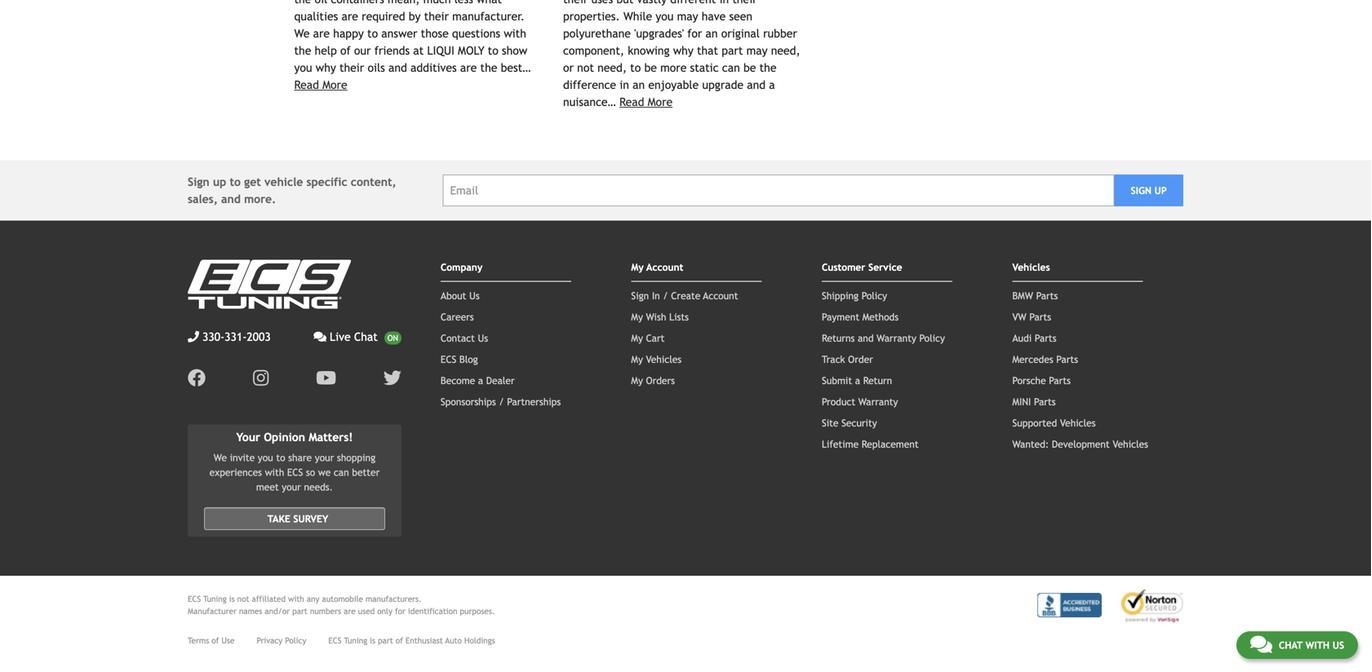 Task type: vqa. For each thing, say whether or not it's contained in the screenshot.
'Chat' within the Chat with Us link
yes



Task type: locate. For each thing, give the bounding box(es) containing it.
up inside sign up to get vehicle specific content, sales, and more.
[[213, 175, 226, 188]]

supported
[[1013, 417, 1058, 429]]

0 horizontal spatial sign
[[188, 175, 210, 188]]

bmw
[[1013, 290, 1034, 302]]

sign inside sign up to get vehicle specific content, sales, and more.
[[188, 175, 210, 188]]

0 vertical spatial with
[[265, 467, 284, 479]]

0 horizontal spatial with
[[265, 467, 284, 479]]

up for sign up
[[1155, 185, 1167, 196]]

careers
[[441, 311, 474, 323]]

ecs down "numbers"
[[329, 637, 342, 646]]

is down used
[[370, 637, 376, 646]]

0 vertical spatial part
[[292, 607, 308, 617]]

warranty down 'methods'
[[877, 333, 917, 344]]

your right meet
[[282, 482, 301, 493]]

us inside chat with us link
[[1333, 640, 1345, 652]]

your opinion matters!
[[236, 431, 353, 444]]

and up order
[[858, 333, 874, 344]]

of left the use
[[212, 637, 219, 646]]

my up my wish lists link
[[632, 262, 644, 273]]

my left wish
[[632, 311, 643, 323]]

of
[[212, 637, 219, 646], [396, 637, 403, 646]]

parts up porsche parts link at the right
[[1057, 354, 1079, 365]]

1 horizontal spatial read more link
[[620, 95, 673, 108]]

is left not
[[229, 595, 235, 604]]

tuning for part
[[344, 637, 368, 646]]

live chat
[[330, 331, 378, 344]]

my account
[[632, 262, 684, 273]]

us for contact us
[[478, 333, 488, 344]]

and right sales,
[[221, 193, 241, 206]]

1 horizontal spatial chat
[[1279, 640, 1303, 652]]

1 vertical spatial us
[[478, 333, 488, 344]]

numbers
[[310, 607, 341, 617]]

shopping
[[337, 452, 376, 464]]

1 horizontal spatial part
[[378, 637, 393, 646]]

parts right bmw
[[1037, 290, 1058, 302]]

account
[[647, 262, 684, 273], [703, 290, 739, 302]]

survey
[[293, 514, 328, 525]]

0 vertical spatial to
[[230, 175, 241, 188]]

more
[[323, 78, 348, 91], [648, 95, 673, 108]]

0 horizontal spatial read more link
[[294, 78, 348, 91]]

0 vertical spatial comments image
[[314, 331, 327, 343]]

/ right in
[[663, 290, 668, 302]]

youtube logo image
[[316, 369, 336, 387]]

1 horizontal spatial to
[[276, 452, 285, 464]]

0 vertical spatial is
[[229, 595, 235, 604]]

331-
[[225, 331, 247, 344]]

invite
[[230, 452, 255, 464]]

parts down mercedes parts link
[[1049, 375, 1071, 386]]

1 vertical spatial read
[[620, 95, 645, 108]]

matters!
[[309, 431, 353, 444]]

parts up mercedes parts link
[[1035, 333, 1057, 344]]

sponsorships / partnerships
[[441, 396, 561, 408]]

account up in
[[647, 262, 684, 273]]

facebook logo image
[[188, 369, 206, 387]]

5 my from the top
[[632, 375, 643, 386]]

porsche parts link
[[1013, 375, 1071, 386]]

a for submit
[[855, 375, 861, 386]]

chat with us
[[1279, 640, 1345, 652]]

ecs for ecs tuning is part of enthusiast auto holdings
[[329, 637, 342, 646]]

is
[[229, 595, 235, 604], [370, 637, 376, 646]]

1 horizontal spatial and
[[858, 333, 874, 344]]

and/or
[[265, 607, 290, 617]]

0 horizontal spatial chat
[[354, 331, 378, 344]]

live chat link
[[314, 328, 402, 346]]

1 vertical spatial your
[[282, 482, 301, 493]]

with
[[265, 467, 284, 479], [288, 595, 304, 604], [1306, 640, 1330, 652]]

0 horizontal spatial a
[[478, 375, 483, 386]]

sign for sign up to get vehicle specific content, sales, and more.
[[188, 175, 210, 188]]

is inside ecs tuning is not affiliated with any automobile manufacturers. manufacturer names and/or part numbers are used only for identification purposes.
[[229, 595, 235, 604]]

my cart
[[632, 333, 665, 344]]

payment methods
[[822, 311, 899, 323]]

2003
[[247, 331, 271, 344]]

1 horizontal spatial policy
[[862, 290, 888, 302]]

a left 'dealer'
[[478, 375, 483, 386]]

product warranty
[[822, 396, 899, 408]]

0 vertical spatial more
[[323, 78, 348, 91]]

parts for vw parts
[[1030, 311, 1052, 323]]

your
[[315, 452, 334, 464], [282, 482, 301, 493]]

site security
[[822, 417, 877, 429]]

my left orders
[[632, 375, 643, 386]]

/ down 'dealer'
[[499, 396, 504, 408]]

1 horizontal spatial sign
[[632, 290, 649, 302]]

ecs left blog at the left bottom of the page
[[441, 354, 457, 365]]

0 horizontal spatial account
[[647, 262, 684, 273]]

ecs for ecs blog
[[441, 354, 457, 365]]

up
[[213, 175, 226, 188], [1155, 185, 1167, 196]]

2 horizontal spatial policy
[[920, 333, 945, 344]]

my vehicles
[[632, 354, 682, 365]]

1 a from the left
[[478, 375, 483, 386]]

my for my orders
[[632, 375, 643, 386]]

2 horizontal spatial sign
[[1131, 185, 1152, 196]]

submit a return
[[822, 375, 893, 386]]

part
[[292, 607, 308, 617], [378, 637, 393, 646]]

methods
[[863, 311, 899, 323]]

with inside "we invite you to share your shopping experiences with ecs so we can better meet your needs."
[[265, 467, 284, 479]]

1 horizontal spatial your
[[315, 452, 334, 464]]

1 horizontal spatial a
[[855, 375, 861, 386]]

1 horizontal spatial is
[[370, 637, 376, 646]]

auto
[[445, 637, 462, 646]]

1 vertical spatial chat
[[1279, 640, 1303, 652]]

comments image
[[314, 331, 327, 343], [1251, 635, 1273, 655]]

lifetime replacement link
[[822, 439, 919, 450]]

1 vertical spatial comments image
[[1251, 635, 1273, 655]]

we invite you to share your shopping experiences with ecs so we can better meet your needs.
[[210, 452, 380, 493]]

1 vertical spatial with
[[288, 595, 304, 604]]

order
[[849, 354, 874, 365]]

account right create
[[703, 290, 739, 302]]

audi parts link
[[1013, 333, 1057, 344]]

1 horizontal spatial of
[[396, 637, 403, 646]]

2 vertical spatial policy
[[285, 637, 307, 646]]

share
[[288, 452, 312, 464]]

is for part
[[370, 637, 376, 646]]

ecs up manufacturer
[[188, 595, 201, 604]]

0 horizontal spatial up
[[213, 175, 226, 188]]

only
[[377, 607, 393, 617]]

ecs tuning is part of enthusiast auto holdings
[[329, 637, 495, 646]]

0 horizontal spatial to
[[230, 175, 241, 188]]

2 a from the left
[[855, 375, 861, 386]]

0 vertical spatial your
[[315, 452, 334, 464]]

1 vertical spatial to
[[276, 452, 285, 464]]

warranty down return
[[859, 396, 899, 408]]

wanted: development vehicles link
[[1013, 439, 1149, 450]]

1 my from the top
[[632, 262, 644, 273]]

my down my cart
[[632, 354, 643, 365]]

tuning inside ecs tuning is not affiliated with any automobile manufacturers. manufacturer names and/or part numbers are used only for identification purposes.
[[203, 595, 227, 604]]

1 horizontal spatial up
[[1155, 185, 1167, 196]]

part down only
[[378, 637, 393, 646]]

up inside button
[[1155, 185, 1167, 196]]

0 horizontal spatial and
[[221, 193, 241, 206]]

0 vertical spatial tuning
[[203, 595, 227, 604]]

payment
[[822, 311, 860, 323]]

comments image left the live at the left of the page
[[314, 331, 327, 343]]

0 horizontal spatial policy
[[285, 637, 307, 646]]

meet
[[256, 482, 279, 493]]

1 vertical spatial more
[[648, 95, 673, 108]]

0 vertical spatial and
[[221, 193, 241, 206]]

to
[[230, 175, 241, 188], [276, 452, 285, 464]]

1 horizontal spatial /
[[663, 290, 668, 302]]

4 my from the top
[[632, 354, 643, 365]]

0 horizontal spatial part
[[292, 607, 308, 617]]

1 horizontal spatial account
[[703, 290, 739, 302]]

comments image inside chat with us link
[[1251, 635, 1273, 655]]

1 horizontal spatial tuning
[[344, 637, 368, 646]]

become
[[441, 375, 475, 386]]

phone image
[[188, 331, 199, 343]]

for
[[395, 607, 406, 617]]

parts down porsche parts link at the right
[[1034, 396, 1056, 408]]

about
[[441, 290, 467, 302]]

0 horizontal spatial /
[[499, 396, 504, 408]]

sign up
[[1131, 185, 1167, 196]]

not
[[237, 595, 249, 604]]

bmw parts
[[1013, 290, 1058, 302]]

your up we in the left of the page
[[315, 452, 334, 464]]

my orders link
[[632, 375, 675, 386]]

ecs
[[441, 354, 457, 365], [287, 467, 303, 479], [188, 595, 201, 604], [329, 637, 342, 646]]

1 horizontal spatial with
[[288, 595, 304, 604]]

1 vertical spatial is
[[370, 637, 376, 646]]

part down any
[[292, 607, 308, 617]]

mercedes
[[1013, 354, 1054, 365]]

used
[[358, 607, 375, 617]]

my for my wish lists
[[632, 311, 643, 323]]

a left return
[[855, 375, 861, 386]]

my left cart
[[632, 333, 643, 344]]

1 horizontal spatial read
[[620, 95, 645, 108]]

enthusiast
[[406, 637, 443, 646]]

/
[[663, 290, 668, 302], [499, 396, 504, 408]]

ecs inside "we invite you to share your shopping experiences with ecs so we can better meet your needs."
[[287, 467, 303, 479]]

company
[[441, 262, 483, 273]]

0 horizontal spatial is
[[229, 595, 235, 604]]

contact us link
[[441, 333, 488, 344]]

0 horizontal spatial read
[[294, 78, 319, 91]]

ecs blog
[[441, 354, 478, 365]]

0 horizontal spatial more
[[323, 78, 348, 91]]

comments image left chat with us
[[1251, 635, 1273, 655]]

parts right vw at the right of the page
[[1030, 311, 1052, 323]]

orders
[[646, 375, 675, 386]]

0 vertical spatial policy
[[862, 290, 888, 302]]

to left get
[[230, 175, 241, 188]]

1 vertical spatial read more link
[[620, 95, 673, 108]]

1 vertical spatial part
[[378, 637, 393, 646]]

3 my from the top
[[632, 333, 643, 344]]

2 vertical spatial with
[[1306, 640, 1330, 652]]

to right you
[[276, 452, 285, 464]]

of left enthusiast
[[396, 637, 403, 646]]

2 my from the top
[[632, 311, 643, 323]]

comments image for chat
[[1251, 635, 1273, 655]]

2 vertical spatial us
[[1333, 640, 1345, 652]]

ecs for ecs tuning is not affiliated with any automobile manufacturers. manufacturer names and/or part numbers are used only for identification purposes.
[[188, 595, 201, 604]]

bmw parts link
[[1013, 290, 1058, 302]]

read more link
[[294, 78, 348, 91], [620, 95, 673, 108]]

tuning up manufacturer
[[203, 595, 227, 604]]

my for my account
[[632, 262, 644, 273]]

0 horizontal spatial tuning
[[203, 595, 227, 604]]

comments image inside the live chat link
[[314, 331, 327, 343]]

0 vertical spatial us
[[470, 290, 480, 302]]

take survey link
[[204, 508, 385, 531]]

1 horizontal spatial more
[[648, 95, 673, 108]]

wanted: development vehicles
[[1013, 439, 1149, 450]]

sign up to get vehicle specific content, sales, and more.
[[188, 175, 397, 206]]

1 vertical spatial account
[[703, 290, 739, 302]]

chat
[[354, 331, 378, 344], [1279, 640, 1303, 652]]

330-331-2003 link
[[188, 328, 271, 346]]

1 vertical spatial tuning
[[344, 637, 368, 646]]

policy for shipping policy
[[862, 290, 888, 302]]

wanted:
[[1013, 439, 1049, 450]]

0 vertical spatial /
[[663, 290, 668, 302]]

part inside ecs tuning is not affiliated with any automobile manufacturers. manufacturer names and/or part numbers are used only for identification purposes.
[[292, 607, 308, 617]]

about us link
[[441, 290, 480, 302]]

0 horizontal spatial comments image
[[314, 331, 327, 343]]

any
[[307, 595, 320, 604]]

ecs inside ecs tuning is not affiliated with any automobile manufacturers. manufacturer names and/or part numbers are used only for identification purposes.
[[188, 595, 201, 604]]

track order link
[[822, 354, 874, 365]]

1 vertical spatial policy
[[920, 333, 945, 344]]

tuning down are
[[344, 637, 368, 646]]

0 horizontal spatial of
[[212, 637, 219, 646]]

customer service
[[822, 262, 903, 273]]

330-331-2003
[[202, 331, 271, 344]]

wish
[[646, 311, 667, 323]]

1 horizontal spatial comments image
[[1251, 635, 1273, 655]]

twitter logo image
[[384, 369, 402, 387]]

sign inside button
[[1131, 185, 1152, 196]]

parts
[[1037, 290, 1058, 302], [1030, 311, 1052, 323], [1035, 333, 1057, 344], [1057, 354, 1079, 365], [1049, 375, 1071, 386], [1034, 396, 1056, 408]]

and
[[221, 193, 241, 206], [858, 333, 874, 344]]

warranty
[[877, 333, 917, 344], [859, 396, 899, 408]]

ecs left the so
[[287, 467, 303, 479]]



Task type: describe. For each thing, give the bounding box(es) containing it.
in
[[652, 290, 660, 302]]

development
[[1052, 439, 1110, 450]]

we
[[318, 467, 331, 479]]

we
[[214, 452, 227, 464]]

privacy policy link
[[257, 635, 307, 648]]

comments image for live
[[314, 331, 327, 343]]

1 vertical spatial and
[[858, 333, 874, 344]]

sign in / create account link
[[632, 290, 739, 302]]

terms of use
[[188, 637, 235, 646]]

my vehicles link
[[632, 354, 682, 365]]

to inside sign up to get vehicle specific content, sales, and more.
[[230, 175, 241, 188]]

experiences
[[210, 467, 262, 479]]

read more read more
[[294, 78, 673, 108]]

us for about us
[[470, 290, 480, 302]]

my orders
[[632, 375, 675, 386]]

parts for bmw parts
[[1037, 290, 1058, 302]]

mini parts
[[1013, 396, 1056, 408]]

sign for sign in / create account
[[632, 290, 649, 302]]

so
[[306, 467, 315, 479]]

audi parts
[[1013, 333, 1057, 344]]

track order
[[822, 354, 874, 365]]

live
[[330, 331, 351, 344]]

privacy policy
[[257, 637, 307, 646]]

track
[[822, 354, 846, 365]]

0 vertical spatial warranty
[[877, 333, 917, 344]]

contact us
[[441, 333, 488, 344]]

chat with us link
[[1237, 632, 1359, 660]]

sign up button
[[1115, 175, 1184, 206]]

parts for audi parts
[[1035, 333, 1057, 344]]

become a dealer
[[441, 375, 515, 386]]

mini
[[1013, 396, 1032, 408]]

porsche
[[1013, 375, 1046, 386]]

service
[[869, 262, 903, 273]]

parts for mini parts
[[1034, 396, 1056, 408]]

your
[[236, 431, 260, 444]]

replacement
[[862, 439, 919, 450]]

submit
[[822, 375, 853, 386]]

shipping policy link
[[822, 290, 888, 302]]

0 vertical spatial chat
[[354, 331, 378, 344]]

vehicles up orders
[[646, 354, 682, 365]]

0 horizontal spatial your
[[282, 482, 301, 493]]

careers link
[[441, 311, 474, 323]]

with inside ecs tuning is not affiliated with any automobile manufacturers. manufacturer names and/or part numbers are used only for identification purposes.
[[288, 595, 304, 604]]

is for not
[[229, 595, 235, 604]]

privacy
[[257, 637, 283, 646]]

sign in / create account
[[632, 290, 739, 302]]

2 horizontal spatial with
[[1306, 640, 1330, 652]]

1 vertical spatial /
[[499, 396, 504, 408]]

policy for privacy policy
[[285, 637, 307, 646]]

ecs tuning image
[[188, 260, 351, 309]]

Email email field
[[443, 175, 1115, 206]]

cart
[[646, 333, 665, 344]]

manufacturers.
[[366, 595, 422, 604]]

lifetime
[[822, 439, 859, 450]]

parts for mercedes parts
[[1057, 354, 1079, 365]]

shipping policy
[[822, 290, 888, 302]]

sign for sign up
[[1131, 185, 1152, 196]]

instagram logo image
[[253, 369, 269, 387]]

opinion
[[264, 431, 305, 444]]

payment methods link
[[822, 311, 899, 323]]

mercedes parts link
[[1013, 354, 1079, 365]]

my for my cart
[[632, 333, 643, 344]]

tuning for not
[[203, 595, 227, 604]]

customer
[[822, 262, 866, 273]]

and inside sign up to get vehicle specific content, sales, and more.
[[221, 193, 241, 206]]

returns and warranty policy
[[822, 333, 945, 344]]

automobile
[[322, 595, 363, 604]]

to inside "we invite you to share your shopping experiences with ecs so we can better meet your needs."
[[276, 452, 285, 464]]

become a dealer link
[[441, 375, 515, 386]]

0 vertical spatial read
[[294, 78, 319, 91]]

shipping
[[822, 290, 859, 302]]

a for become
[[478, 375, 483, 386]]

my wish lists link
[[632, 311, 689, 323]]

vehicles right development
[[1113, 439, 1149, 450]]

you
[[258, 452, 273, 464]]

supported vehicles link
[[1013, 417, 1096, 429]]

returns and warranty policy link
[[822, 333, 945, 344]]

my for my vehicles
[[632, 354, 643, 365]]

enthusiast auto holdings link
[[406, 635, 495, 648]]

vehicles up "bmw parts"
[[1013, 262, 1051, 273]]

1 vertical spatial warranty
[[859, 396, 899, 408]]

sales,
[[188, 193, 218, 206]]

my cart link
[[632, 333, 665, 344]]

take survey button
[[204, 508, 385, 531]]

vehicles up wanted: development vehicles
[[1061, 417, 1096, 429]]

parts for porsche parts
[[1049, 375, 1071, 386]]

up for sign up to get vehicle specific content, sales, and more.
[[213, 175, 226, 188]]

partnerships
[[507, 396, 561, 408]]

are
[[344, 607, 356, 617]]

use
[[222, 637, 235, 646]]

identification
[[408, 607, 458, 617]]

0 vertical spatial account
[[647, 262, 684, 273]]

take
[[268, 514, 290, 525]]

purposes.
[[460, 607, 495, 617]]

mercedes parts
[[1013, 354, 1079, 365]]

porsche parts
[[1013, 375, 1071, 386]]

manufacturer
[[188, 607, 237, 617]]

supported vehicles
[[1013, 417, 1096, 429]]

my wish lists
[[632, 311, 689, 323]]

0 vertical spatial read more link
[[294, 78, 348, 91]]

holdings
[[465, 637, 495, 646]]

site security link
[[822, 417, 877, 429]]

create
[[671, 290, 701, 302]]

submit a return link
[[822, 375, 893, 386]]

specific
[[307, 175, 347, 188]]

site
[[822, 417, 839, 429]]

can
[[334, 467, 349, 479]]

security
[[842, 417, 877, 429]]

sponsorships / partnerships link
[[441, 396, 561, 408]]

1 of from the left
[[212, 637, 219, 646]]

terms
[[188, 637, 209, 646]]

mini parts link
[[1013, 396, 1056, 408]]

2 of from the left
[[396, 637, 403, 646]]



